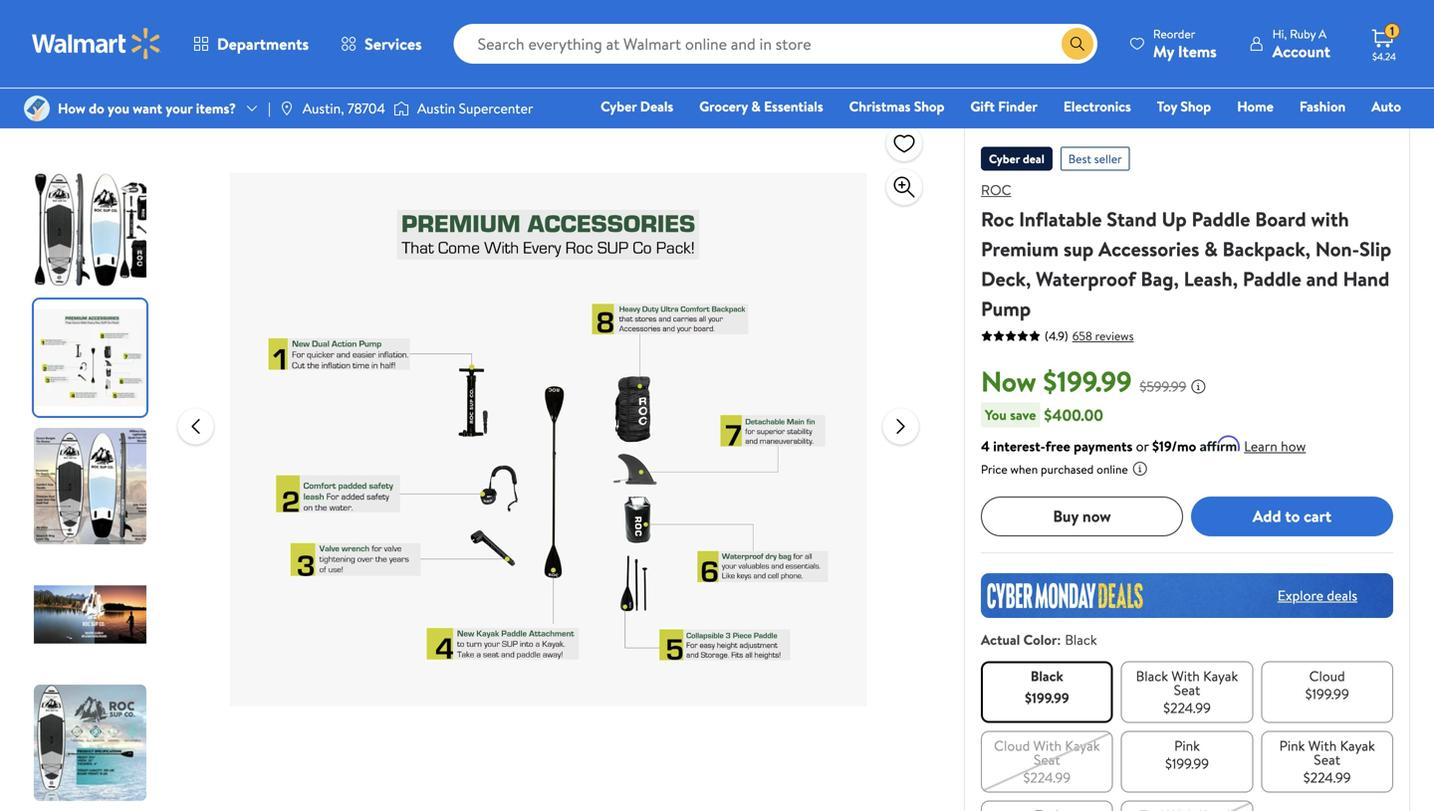 Task type: vqa. For each thing, say whether or not it's contained in the screenshot.
Home-spa gifts "image"
no



Task type: describe. For each thing, give the bounding box(es) containing it.
$224.99 for pink
[[1304, 768, 1352, 788]]

actual color list
[[977, 658, 1398, 812]]

roc
[[981, 205, 1015, 233]]

bag,
[[1141, 265, 1179, 293]]

cyber for cyber deals
[[601, 97, 637, 116]]

cloud $199.99
[[1306, 667, 1350, 704]]

previous media item image
[[184, 415, 208, 439]]

gift finder
[[971, 97, 1038, 116]]

stand
[[1107, 205, 1157, 233]]

interest-
[[994, 437, 1046, 456]]

fashion link
[[1291, 96, 1355, 117]]

when
[[1011, 461, 1038, 478]]

auto
[[1372, 97, 1402, 116]]

with for black
[[1172, 667, 1200, 686]]

seat for cloud
[[1034, 750, 1061, 770]]

your
[[166, 99, 193, 118]]

$19/mo
[[1153, 437, 1197, 456]]

pink for pink with kayak seat
[[1280, 737, 1306, 756]]

do
[[89, 99, 104, 118]]

items
[[1179, 40, 1217, 62]]

you save $400.00
[[985, 404, 1104, 426]]

one
[[1249, 125, 1279, 144]]

price when purchased online
[[981, 461, 1129, 478]]

explore
[[1278, 586, 1324, 606]]

shop for christmas shop
[[914, 97, 945, 116]]

account
[[1273, 40, 1331, 62]]

roc inflatable stand up paddle board with premium sup accessories & backpack, non-slip deck, waterproof bag, leash, paddle and hand pump - image 1 of 5 image
[[34, 171, 150, 288]]

zoom image modal image
[[893, 175, 917, 199]]

658 reviews link
[[1069, 328, 1134, 345]]

deck,
[[981, 265, 1031, 293]]

pink $199.99
[[1166, 737, 1210, 774]]

grocery
[[700, 97, 748, 116]]

roc link
[[981, 180, 1012, 200]]

sponsored
[[1336, 59, 1391, 76]]

non-
[[1316, 235, 1360, 263]]

black for black with kayak seat $224.99
[[1136, 667, 1169, 686]]

items?
[[196, 99, 236, 118]]

seller
[[1095, 150, 1122, 167]]

kayak for pink with kayak seat $224.99
[[1341, 737, 1376, 756]]

supercenter
[[459, 99, 533, 118]]

78704
[[348, 99, 386, 118]]

toy shop
[[1157, 97, 1212, 116]]

add to cart button
[[1192, 497, 1394, 537]]

premium
[[981, 235, 1059, 263]]

departments
[[217, 33, 309, 55]]

finder
[[999, 97, 1038, 116]]

$224.99 for black
[[1164, 699, 1211, 718]]

$4.24
[[1373, 50, 1397, 63]]

buy now
[[1053, 506, 1112, 528]]

1 horizontal spatial black
[[1065, 630, 1098, 650]]

seat for black
[[1174, 681, 1201, 700]]

seat for pink
[[1314, 750, 1341, 770]]

affirm image
[[1201, 436, 1241, 452]]

pump
[[981, 295, 1031, 323]]

black $199.99
[[1025, 667, 1070, 708]]

& inside roc roc inflatable stand up paddle board with premium sup accessories & backpack, non-slip deck, waterproof bag, leash, paddle and hand pump
[[1205, 235, 1218, 263]]

deals
[[1327, 586, 1358, 606]]

grocery & essentials link
[[691, 96, 833, 117]]

you
[[108, 99, 129, 118]]

grocery & essentials
[[700, 97, 824, 116]]

walmart+ link
[[1333, 124, 1411, 145]]

payments
[[1074, 437, 1133, 456]]

roc inflatable stand up paddle board with premium sup accessories & backpack, non-slip deck, waterproof bag, leash, paddle and hand pump - image 2 of 5 image
[[34, 300, 150, 416]]

(4.9) 658 reviews
[[1045, 328, 1134, 345]]

roc inflatable stand up paddle board with premium sup accessories & backpack, non-slip deck, waterproof bag, leash, paddle and hand pump - image 4 of 5 image
[[34, 557, 150, 674]]

want
[[133, 99, 162, 118]]

electronics link
[[1055, 96, 1141, 117]]

roc inflatable stand up paddle board with premium sup accessories & backpack, non-slip deck, waterproof bag, leash, paddle and hand pump - image 5 of 5 image
[[34, 685, 150, 802]]

hand
[[1343, 265, 1390, 293]]

pink for pink
[[1175, 737, 1200, 756]]

now $199.99
[[981, 362, 1132, 401]]

gift
[[971, 97, 995, 116]]

$199.99 for now
[[1044, 362, 1132, 401]]

now
[[981, 362, 1037, 401]]

 image for austin, 78704
[[279, 101, 295, 117]]

austin supercenter
[[417, 99, 533, 118]]

add
[[1253, 506, 1282, 528]]

how
[[1281, 437, 1306, 456]]

reviews
[[1096, 328, 1134, 345]]

one debit link
[[1240, 124, 1325, 145]]

add to favorites list, roc inflatable stand up paddle board with premium sup accessories & backpack, non-slip deck, waterproof bag, leash, paddle and hand pump image
[[893, 131, 917, 156]]

christmas
[[850, 97, 911, 116]]

ruby
[[1290, 25, 1316, 42]]

walmart image
[[32, 28, 161, 60]]

buy now button
[[981, 497, 1184, 537]]

reorder my items
[[1154, 25, 1217, 62]]

4
[[981, 437, 990, 456]]

cart
[[1304, 506, 1332, 528]]

658
[[1073, 328, 1093, 345]]

services button
[[325, 20, 438, 68]]

ad disclaimer and feedback for skylinedisplayad image
[[1395, 60, 1411, 76]]

cyber deal
[[989, 150, 1045, 167]]

learn more about strikethrough prices image
[[1191, 379, 1207, 395]]



Task type: locate. For each thing, give the bounding box(es) containing it.
kayak down black $199.99 at right
[[1065, 737, 1100, 756]]

austin,
[[303, 99, 344, 118]]

1
[[1391, 23, 1395, 40]]

seat down cloud $199.99 on the right of page
[[1314, 750, 1341, 770]]

0 horizontal spatial shop
[[914, 97, 945, 116]]

auto link
[[1363, 96, 1411, 117]]

gift finder link
[[962, 96, 1047, 117]]

$224.99 up pink $199.99
[[1164, 699, 1211, 718]]

how do you want your items?
[[58, 99, 236, 118]]

 image right 78704 in the top left of the page
[[394, 99, 409, 119]]

$224.99 inside pink with kayak seat $224.99
[[1304, 768, 1352, 788]]

my
[[1154, 40, 1175, 62]]

explore deals
[[1278, 586, 1358, 606]]

1 vertical spatial paddle
[[1243, 265, 1302, 293]]

cloud
[[1310, 667, 1346, 686], [994, 737, 1030, 756]]

cloud down 'explore deals'
[[1310, 667, 1346, 686]]

0 horizontal spatial  image
[[279, 101, 295, 117]]

0 horizontal spatial seat
[[1034, 750, 1061, 770]]

black with kayak seat $224.99
[[1136, 667, 1239, 718]]

pink inside pink with kayak seat $224.99
[[1280, 737, 1306, 756]]

explore deals link
[[1270, 578, 1366, 614]]

toy shop link
[[1148, 96, 1221, 117]]

1 horizontal spatial kayak
[[1204, 667, 1239, 686]]

christmas shop
[[850, 97, 945, 116]]

1 horizontal spatial cloud
[[1310, 667, 1346, 686]]

reorder
[[1154, 25, 1196, 42]]

toy
[[1157, 97, 1178, 116]]

0 horizontal spatial kayak
[[1065, 737, 1100, 756]]

1 horizontal spatial cyber
[[989, 150, 1020, 167]]

with down cloud $199.99 on the right of page
[[1309, 737, 1337, 756]]

search icon image
[[1070, 36, 1086, 52]]

inflatable
[[1019, 205, 1102, 233]]

$400.00
[[1045, 404, 1104, 426]]

black
[[1065, 630, 1098, 650], [1031, 667, 1064, 686], [1136, 667, 1169, 686]]

0 horizontal spatial cloud
[[994, 737, 1030, 756]]

electronics
[[1064, 97, 1132, 116]]

pink inside pink $199.99
[[1175, 737, 1200, 756]]

kayak up pink $199.99
[[1204, 667, 1239, 686]]

with inside cloud with kayak seat $224.99
[[1034, 737, 1062, 756]]

with
[[1172, 667, 1200, 686], [1034, 737, 1062, 756], [1309, 737, 1337, 756]]

departments button
[[177, 20, 325, 68]]

1 horizontal spatial shop
[[1181, 97, 1212, 116]]

black inside black $199.99
[[1031, 667, 1064, 686]]

leash,
[[1184, 265, 1238, 293]]

0 horizontal spatial pink
[[1175, 737, 1200, 756]]

4 interest-free payments or $19/mo
[[981, 437, 1197, 456]]

kayak
[[1204, 667, 1239, 686], [1065, 737, 1100, 756], [1341, 737, 1376, 756]]

kayak inside cloud with kayak seat $224.99
[[1065, 737, 1100, 756]]

kayak for black with kayak seat $224.99
[[1204, 667, 1239, 686]]

paddle down backpack,
[[1243, 265, 1302, 293]]

paddle
[[1192, 205, 1251, 233], [1243, 265, 1302, 293]]

registry
[[1172, 125, 1223, 144]]

2 horizontal spatial black
[[1136, 667, 1169, 686]]

1 horizontal spatial $224.99
[[1164, 699, 1211, 718]]

 image
[[24, 96, 50, 122]]

now
[[1083, 506, 1112, 528]]

cyber monday deals image
[[981, 574, 1394, 618]]

roc
[[981, 180, 1012, 200]]

kayak inside pink with kayak seat $224.99
[[1341, 737, 1376, 756]]

0 horizontal spatial with
[[1034, 737, 1062, 756]]

learn how
[[1245, 437, 1306, 456]]

black inside black with kayak seat $224.99
[[1136, 667, 1169, 686]]

$199.99 up $400.00
[[1044, 362, 1132, 401]]

cyber deals
[[601, 97, 674, 116]]

christmas shop link
[[841, 96, 954, 117]]

how
[[58, 99, 85, 118]]

with down black $199.99 at right
[[1034, 737, 1062, 756]]

roc roc inflatable stand up paddle board with premium sup accessories & backpack, non-slip deck, waterproof bag, leash, paddle and hand pump
[[981, 180, 1392, 323]]

with for pink
[[1309, 737, 1337, 756]]

with up pink $199.99
[[1172, 667, 1200, 686]]

board
[[1256, 205, 1307, 233]]

|
[[268, 99, 271, 118]]

1 horizontal spatial  image
[[394, 99, 409, 119]]

accessories
[[1099, 235, 1200, 263]]

you
[[985, 405, 1007, 425]]

black down color on the bottom
[[1031, 667, 1064, 686]]

or
[[1136, 437, 1149, 456]]

seat down black $199.99 at right
[[1034, 750, 1061, 770]]

hi,
[[1273, 25, 1288, 42]]

0 horizontal spatial cyber
[[601, 97, 637, 116]]

Search search field
[[454, 24, 1098, 64]]

2 horizontal spatial with
[[1309, 737, 1337, 756]]

$224.99 down black $199.99 at right
[[1024, 768, 1071, 788]]

0 horizontal spatial black
[[1031, 667, 1064, 686]]

1 horizontal spatial seat
[[1174, 681, 1201, 700]]

seat
[[1174, 681, 1201, 700], [1034, 750, 1061, 770], [1314, 750, 1341, 770]]

$224.99 down cloud $199.99 on the right of page
[[1304, 768, 1352, 788]]

1 vertical spatial cloud
[[994, 737, 1030, 756]]

0 horizontal spatial &
[[752, 97, 761, 116]]

0 horizontal spatial $224.99
[[1024, 768, 1071, 788]]

registry link
[[1163, 124, 1232, 145]]

shop up registry link
[[1181, 97, 1212, 116]]

cloud down black $199.99 at right
[[994, 737, 1030, 756]]

0 vertical spatial paddle
[[1192, 205, 1251, 233]]

seat inside black with kayak seat $224.99
[[1174, 681, 1201, 700]]

with inside pink with kayak seat $224.99
[[1309, 737, 1337, 756]]

pink with kayak seat $224.99
[[1280, 737, 1376, 788]]

cloud inside cloud with kayak seat $224.99
[[994, 737, 1030, 756]]

1 horizontal spatial pink
[[1280, 737, 1306, 756]]

deal
[[1023, 150, 1045, 167]]

black up pink $199.99
[[1136, 667, 1169, 686]]

kayak down cloud $199.99 on the right of page
[[1341, 737, 1376, 756]]

deals
[[640, 97, 674, 116]]

2 shop from the left
[[1181, 97, 1212, 116]]

walmart+
[[1342, 125, 1402, 144]]

legal information image
[[1133, 461, 1148, 477]]

1 horizontal spatial &
[[1205, 235, 1218, 263]]

1 pink from the left
[[1175, 737, 1200, 756]]

$224.99 inside cloud with kayak seat $224.99
[[1024, 768, 1071, 788]]

& up leash,
[[1205, 235, 1218, 263]]

&
[[752, 97, 761, 116], [1205, 235, 1218, 263]]

:
[[1057, 630, 1061, 650]]

cloud with kayak seat $224.99
[[994, 737, 1100, 788]]

waterproof
[[1036, 265, 1136, 293]]

1 vertical spatial cyber
[[989, 150, 1020, 167]]

$224.99
[[1164, 699, 1211, 718], [1024, 768, 1071, 788], [1304, 768, 1352, 788]]

2 horizontal spatial seat
[[1314, 750, 1341, 770]]

roc inflatable stand up paddle board with premium sup accessories & backpack, non-slip deck, waterproof bag, leash, paddle and hand pump image
[[230, 122, 867, 759]]

best
[[1069, 150, 1092, 167]]

$199.99 down color on the bottom
[[1025, 689, 1070, 708]]

kayak inside black with kayak seat $224.99
[[1204, 667, 1239, 686]]

with for cloud
[[1034, 737, 1062, 756]]

1 horizontal spatial with
[[1172, 667, 1200, 686]]

$199.99 for black
[[1025, 689, 1070, 708]]

learn
[[1245, 437, 1278, 456]]

0 vertical spatial cyber
[[601, 97, 637, 116]]

kayak for cloud with kayak seat $224.99
[[1065, 737, 1100, 756]]

black for black $199.99
[[1031, 667, 1064, 686]]

$199.99
[[1044, 362, 1132, 401], [1306, 685, 1350, 704], [1025, 689, 1070, 708], [1166, 754, 1210, 774]]

$199.99 up pink with kayak seat $224.99
[[1306, 685, 1350, 704]]

services
[[365, 33, 422, 55]]

learn how button
[[1245, 436, 1306, 457]]

seat inside cloud with kayak seat $224.99
[[1034, 750, 1061, 770]]

cloud for cloud with kayak seat $224.99
[[994, 737, 1030, 756]]

 image
[[394, 99, 409, 119], [279, 101, 295, 117]]

seat up pink $199.99
[[1174, 681, 1201, 700]]

home link
[[1229, 96, 1283, 117]]

slip
[[1360, 235, 1392, 263]]

black right :
[[1065, 630, 1098, 650]]

up
[[1162, 205, 1187, 233]]

0 vertical spatial &
[[752, 97, 761, 116]]

2 horizontal spatial kayak
[[1341, 737, 1376, 756]]

$599.99
[[1140, 377, 1187, 397]]

paddle right up
[[1192, 205, 1251, 233]]

shop up 'add to favorites list, roc inflatable stand up paddle board with premium sup accessories & backpack, non-slip deck, waterproof bag, leash, paddle and hand pump' icon
[[914, 97, 945, 116]]

2 pink from the left
[[1280, 737, 1306, 756]]

cyber left 'deal'
[[989, 150, 1020, 167]]

one debit
[[1249, 125, 1316, 144]]

cyber left the deals at left top
[[601, 97, 637, 116]]

color
[[1024, 630, 1057, 650]]

add to cart
[[1253, 506, 1332, 528]]

$199.99 for cloud
[[1306, 685, 1350, 704]]

& right grocery on the top of the page
[[752, 97, 761, 116]]

shop for toy shop
[[1181, 97, 1212, 116]]

austin, 78704
[[303, 99, 386, 118]]

next media item image
[[889, 415, 913, 439]]

seat inside pink with kayak seat $224.99
[[1314, 750, 1341, 770]]

buy
[[1053, 506, 1079, 528]]

 image right |
[[279, 101, 295, 117]]

home
[[1238, 97, 1274, 116]]

best seller
[[1069, 150, 1122, 167]]

cloud inside cloud $199.99
[[1310, 667, 1346, 686]]

$199.99 for pink
[[1166, 754, 1210, 774]]

and
[[1307, 265, 1339, 293]]

Walmart Site-Wide search field
[[454, 24, 1098, 64]]

(4.9)
[[1045, 328, 1069, 345]]

2 horizontal spatial $224.99
[[1304, 768, 1352, 788]]

sup
[[1064, 235, 1094, 263]]

cyber deals link
[[592, 96, 683, 117]]

1 shop from the left
[[914, 97, 945, 116]]

roc inflatable stand up paddle board with premium sup accessories & backpack, non-slip deck, waterproof bag, leash, paddle and hand pump - image 3 of 5 image
[[34, 428, 150, 545]]

cloud for cloud $199.99
[[1310, 667, 1346, 686]]

hi, ruby a account
[[1273, 25, 1331, 62]]

with inside black with kayak seat $224.99
[[1172, 667, 1200, 686]]

cyber for cyber deal
[[989, 150, 1020, 167]]

0 vertical spatial cloud
[[1310, 667, 1346, 686]]

1 vertical spatial &
[[1205, 235, 1218, 263]]

$224.99 inside black with kayak seat $224.99
[[1164, 699, 1211, 718]]

$199.99 down black with kayak seat $224.99
[[1166, 754, 1210, 774]]

online
[[1097, 461, 1129, 478]]

$224.99 for cloud
[[1024, 768, 1071, 788]]

price
[[981, 461, 1008, 478]]

 image for austin supercenter
[[394, 99, 409, 119]]



